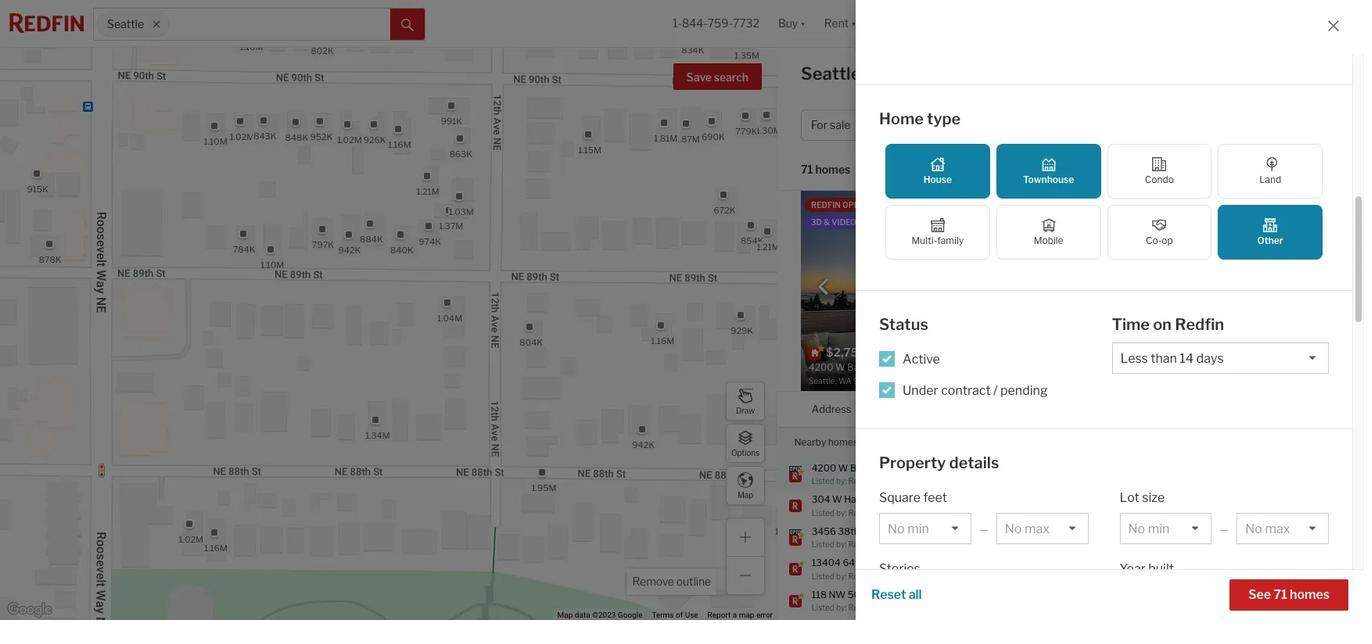 Task type: vqa. For each thing, say whether or not it's contained in the screenshot.
Wendy's Fast Food Restaurant • 1.5 miles
no



Task type: describe. For each thing, give the bounding box(es) containing it.
listed for 118 nw 50th st
[[812, 603, 835, 613]]

304
[[812, 494, 831, 505]]

— for lot size
[[1220, 523, 1230, 536]]

st for 4200 w barrett st
[[884, 462, 893, 474]]

1 horizontal spatial on
[[1153, 315, 1172, 334]]

x-out this home image
[[1113, 364, 1132, 382]]

sw
[[881, 525, 896, 537]]

next button image
[[1041, 279, 1056, 295]]

690k
[[702, 132, 725, 143]]

802k
[[311, 45, 334, 56]]

st for 118 nw 50th st
[[872, 589, 881, 601]]

$617
[[1215, 563, 1237, 575]]

homes
[[902, 63, 960, 84]]

952k
[[310, 132, 333, 143]]

remove outline button
[[627, 569, 717, 595]]

year built
[[1225, 248, 1267, 260]]

year built
[[1120, 562, 1174, 577]]

by: for 13404
[[836, 572, 847, 581]]

listed inside the listed by redfin agent dorothee graham
[[1119, 203, 1146, 215]]

834k
[[682, 45, 705, 56]]

draw button
[[726, 382, 765, 421]]

open
[[1084, 329, 1107, 341]]

none
[[1163, 290, 1187, 302]]

2pm
[[887, 200, 905, 210]]

year for year built
[[1120, 562, 1146, 577]]

map for map
[[738, 490, 754, 500]]

2 6 days from the top
[[1263, 595, 1292, 607]]

price
[[897, 118, 924, 132]]

listed for 4200 w barrett st
[[812, 477, 835, 486]]

year for year built
[[1225, 248, 1245, 260]]

848k 863k
[[285, 132, 473, 159]]

3456 38th ave sw link
[[812, 525, 896, 538]]

see 71 homes
[[1249, 588, 1330, 603]]

2 horizontal spatial 1.16m
[[651, 335, 675, 346]]

3.5 for 2,910
[[1111, 563, 1125, 575]]

942k for 942k
[[632, 440, 655, 451]]

built
[[1149, 562, 1174, 577]]

photo of 4200 w barrett st, seattle, wa 98199 image
[[801, 191, 1071, 391]]

days for $485
[[1271, 532, 1292, 543]]

1.04m
[[437, 313, 463, 324]]

use
[[685, 611, 698, 620]]

304 w halladay st listed by: redfin
[[812, 494, 893, 518]]

remove seattle image
[[152, 20, 161, 29]]

304 w halladay st link
[[812, 494, 893, 507]]

time
[[1112, 315, 1150, 334]]

1.95m
[[532, 483, 557, 494]]

1.34m
[[366, 430, 390, 441]]

2,670
[[1151, 500, 1177, 512]]

criteria
[[932, 436, 963, 448]]

details for view details
[[1288, 367, 1321, 381]]

3 days from the top
[[1271, 595, 1292, 607]]

time on redfin
[[1112, 315, 1225, 334]]

map data ©2023 google
[[558, 611, 643, 620]]

map for map data ©2023 google
[[558, 611, 573, 620]]

2:00pm
[[1188, 329, 1225, 341]]

st for 304 w halladay st
[[884, 494, 893, 505]]

listed for 13404 64th ter ne
[[812, 572, 835, 581]]

0 horizontal spatial 1.02m
[[179, 535, 204, 545]]

sale
[[991, 63, 1027, 84]]

0 vertical spatial 71
[[801, 163, 813, 176]]

contract
[[941, 383, 991, 398]]

redfin open sun, 2pm to 4pm 3d & video tour
[[811, 200, 937, 227]]

71 homes
[[801, 163, 851, 176]]

3,400
[[1151, 532, 1178, 543]]

remove
[[633, 575, 674, 588]]

error
[[757, 611, 773, 620]]

submit search image
[[401, 19, 414, 31]]

Townhouse checkbox
[[997, 144, 1101, 199]]

by: for 118
[[836, 603, 847, 613]]

redfin for magnolia
[[849, 477, 873, 486]]

ne
[[883, 557, 896, 569]]

863k
[[450, 148, 473, 159]]

save
[[687, 70, 712, 84]]

840k
[[390, 245, 414, 256]]

0 vertical spatial 1.10m
[[240, 41, 263, 52]]

listed for 304 w halladay st
[[812, 508, 835, 518]]

family
[[938, 235, 964, 247]]

843k
[[254, 131, 277, 142]]

3.5 for 2,670
[[1111, 500, 1125, 512]]

favorite button image
[[1041, 195, 1067, 221]]

1.37m
[[439, 221, 463, 232]]

by: for 4200
[[836, 477, 847, 486]]

redfin for north admiral
[[849, 540, 873, 549]]

reset
[[872, 588, 907, 603]]

details for property details
[[950, 453, 1000, 472]]

1-844-759-7732
[[673, 17, 760, 30]]

open
[[843, 200, 865, 210]]

ave
[[862, 525, 879, 537]]

by: for 3456
[[836, 540, 847, 549]]

1.07m
[[775, 527, 800, 538]]

804k
[[520, 337, 543, 348]]

graham
[[1170, 216, 1210, 229]]

address button
[[812, 392, 852, 427]]

homes for 71
[[816, 163, 851, 176]]

co-op
[[1146, 235, 1173, 247]]

2 vertical spatial 1.10m
[[261, 260, 284, 271]]

a
[[733, 611, 737, 620]]

report a map error
[[708, 611, 773, 620]]

942k for 942k 884k
[[338, 245, 361, 256]]

5 days
[[1263, 532, 1292, 543]]

match
[[880, 436, 908, 448]]

of
[[676, 611, 683, 620]]

photos button
[[1240, 166, 1303, 189]]

nearby
[[795, 436, 827, 448]]

Co-op checkbox
[[1108, 205, 1212, 260]]

dorothee graham link
[[1119, 216, 1210, 229]]

1-
[[673, 17, 682, 30]]

Condo checkbox
[[1108, 144, 1212, 199]]

all
[[909, 588, 922, 603]]

house
[[924, 174, 952, 185]]

Multi-family checkbox
[[886, 205, 990, 260]]

seattle
[[107, 18, 144, 31]]

672k
[[714, 205, 736, 216]]

sort : recommended
[[870, 163, 977, 176]]

see 71 homes button
[[1230, 580, 1349, 611]]

redfin inside redfin open sun, 2pm to 4pm 3d & video tour
[[811, 200, 841, 210]]

1 vertical spatial active
[[903, 352, 940, 367]]

3456
[[812, 525, 836, 537]]

2 horizontal spatial 1.02m
[[337, 134, 362, 145]]

1 6 days from the top
[[1263, 563, 1292, 575]]

feet
[[924, 491, 948, 506]]

1 favorite this home image from the top
[[1329, 527, 1347, 546]]

797k
[[312, 240, 334, 251]]

1 6 from the top
[[1263, 563, 1269, 575]]

homes inside button
[[1290, 588, 1330, 603]]

see
[[1249, 588, 1272, 603]]

to
[[906, 200, 917, 210]]

1 vertical spatial 1.10m
[[204, 136, 227, 147]]



Task type: locate. For each thing, give the bounding box(es) containing it.
0 horizontal spatial 1.21m
[[417, 186, 439, 197]]

$550
[[1215, 595, 1239, 607]]

favorite this home image
[[1329, 527, 1347, 546], [1329, 590, 1347, 609]]

0 vertical spatial 1.21m
[[417, 186, 439, 197]]

map button
[[726, 466, 765, 505]]

redfin for phinney ridge
[[849, 603, 873, 613]]

House checkbox
[[886, 144, 990, 199]]

data
[[575, 611, 590, 620]]

favorite this home image up favorite this home image
[[1329, 527, 1347, 546]]

0 horizontal spatial on
[[1140, 329, 1151, 341]]

1 horizontal spatial year
[[1225, 248, 1245, 260]]

redfin inside 118 nw 50th st listed by: redfin
[[849, 603, 873, 613]]

929k
[[731, 325, 753, 336]]

by: down 38th
[[836, 540, 847, 549]]

by: inside 4200 w barrett st listed by: redfin
[[836, 477, 847, 486]]

list box
[[1112, 342, 1329, 374], [879, 513, 972, 545], [997, 513, 1089, 545], [1120, 513, 1212, 545], [1237, 513, 1329, 545], [879, 585, 972, 616], [997, 585, 1089, 616], [1120, 585, 1212, 616], [1237, 585, 1329, 616]]

reset all
[[872, 588, 922, 603]]

1.81m
[[654, 133, 678, 144]]

1.30m
[[756, 125, 781, 136]]

by: for 304
[[836, 508, 847, 518]]

anne
[[939, 500, 962, 512]]

0 vertical spatial st
[[884, 462, 893, 474]]

1 horizontal spatial redfin
[[1161, 203, 1196, 215]]

1 vertical spatial 942k
[[632, 440, 655, 451]]

details
[[1288, 367, 1321, 381], [950, 453, 1000, 472]]

0 horizontal spatial redfin
[[811, 200, 841, 210]]

0 vertical spatial days
[[1271, 532, 1292, 543]]

redfin inside 4200 w barrett st listed by: redfin
[[849, 477, 873, 486]]

seattle,
[[801, 63, 865, 84]]

3 3.5 from the top
[[1111, 563, 1125, 575]]

4 for $1,795,000
[[1071, 563, 1077, 575]]

759-
[[708, 17, 733, 30]]

listed up dorothee
[[1119, 203, 1146, 215]]

holmes
[[908, 563, 941, 575]]

w for 4200
[[839, 462, 848, 474]]

by: down 13404 64th ter ne link
[[836, 572, 847, 581]]

details right view
[[1288, 367, 1321, 381]]

1 vertical spatial 1.16m
[[651, 335, 675, 346]]

2 vertical spatial homes
[[1290, 588, 1330, 603]]

1.21m for 1.21m 1.37m
[[417, 186, 439, 197]]

details inside button
[[1288, 367, 1321, 381]]

38th
[[838, 525, 860, 537]]

— right admiral
[[979, 523, 989, 536]]

homes left that
[[829, 436, 858, 448]]

open house: on oct 29, 2:00pm
[[1084, 329, 1225, 341]]

$705
[[1162, 248, 1187, 260]]

3.5 down lot
[[1111, 532, 1125, 543]]

st inside 118 nw 50th st listed by: redfin
[[872, 589, 881, 601]]

favorite this home image down favorite this home image
[[1329, 590, 1347, 609]]

st inside 304 w halladay st listed by: redfin
[[884, 494, 893, 505]]

71
[[801, 163, 813, 176], [1274, 588, 1288, 603]]

0 vertical spatial 4
[[1071, 532, 1077, 543]]

status down year built
[[1225, 290, 1254, 302]]

1 vertical spatial status
[[879, 315, 929, 334]]

118 nw 50th st listed by: redfin
[[812, 589, 881, 613]]

favorite this home image
[[1329, 559, 1347, 577]]

st inside 4200 w barrett st listed by: redfin
[[884, 462, 893, 474]]

outline
[[677, 575, 711, 588]]

st right barrett
[[884, 462, 893, 474]]

w inside 4200 w barrett st listed by: redfin
[[839, 462, 848, 474]]

0 horizontal spatial map
[[558, 611, 573, 620]]

photos
[[1243, 167, 1285, 182]]

6 days up see 71 homes
[[1263, 563, 1292, 575]]

redfin
[[811, 200, 841, 210], [1161, 203, 1196, 215]]

queen
[[908, 500, 937, 512]]

1.35m
[[735, 50, 760, 61]]

status
[[1225, 290, 1254, 302], [879, 315, 929, 334]]

0 horizontal spatial active
[[903, 352, 940, 367]]

your
[[910, 436, 930, 448]]

2 vertical spatial 3.5
[[1111, 563, 1125, 575]]

w for 304
[[833, 494, 842, 505]]

redfin down none
[[1175, 315, 1225, 334]]

size
[[1143, 491, 1165, 506]]

w inside 304 w halladay st listed by: redfin
[[833, 494, 842, 505]]

mobile
[[1034, 235, 1064, 247]]

0 vertical spatial w
[[839, 462, 848, 474]]

redfin for queen anne
[[849, 508, 873, 518]]

1 horizontal spatial status
[[1225, 290, 1254, 302]]

13404 64th ter ne listed by: redfin
[[812, 557, 896, 581]]

0 vertical spatial year
[[1225, 248, 1245, 260]]

redfin down halladay
[[849, 508, 873, 518]]

1.21m inside the '1.21m 1.37m'
[[417, 186, 439, 197]]

0 horizontal spatial year
[[1120, 562, 1146, 577]]

details down criteria
[[950, 453, 1000, 472]]

926k
[[364, 134, 386, 145]]

2 by: from the top
[[836, 508, 847, 518]]

magnolia
[[908, 468, 948, 480]]

homes up open
[[816, 163, 851, 176]]

sort
[[870, 163, 893, 176]]

1 vertical spatial details
[[950, 453, 1000, 472]]

redfin inside the listed by redfin agent dorothee graham
[[1161, 203, 1196, 215]]

1 vertical spatial w
[[833, 494, 842, 505]]

1 horizontal spatial 942k
[[632, 440, 655, 451]]

854k
[[741, 236, 764, 247]]

redfin down 3456 38th ave sw link
[[849, 540, 873, 549]]

days right the $550
[[1271, 595, 1292, 607]]

— down $617
[[1220, 594, 1230, 607]]

redfin inside 3456 38th ave sw listed by: redfin
[[849, 540, 873, 549]]

118
[[812, 589, 827, 601]]

1 horizontal spatial 71
[[1274, 588, 1288, 603]]

listed down 118
[[812, 603, 835, 613]]

1 horizontal spatial details
[[1288, 367, 1321, 381]]

779k
[[736, 126, 758, 137]]

option group containing house
[[886, 144, 1323, 260]]

map
[[738, 490, 754, 500], [558, 611, 573, 620]]

home type
[[879, 109, 961, 128]]

3.5 left built
[[1111, 563, 1125, 575]]

video
[[832, 218, 857, 227]]

option group
[[886, 144, 1323, 260]]

condo
[[1145, 174, 1174, 185]]

— for year built
[[1220, 594, 1230, 607]]

listed inside 4200 w barrett st listed by: redfin
[[812, 477, 835, 486]]

942k inside '942k 884k'
[[338, 245, 361, 256]]

2 3.5 from the top
[[1111, 532, 1125, 543]]

redfin for holmes point
[[849, 572, 873, 581]]

north admiral
[[908, 532, 969, 543]]

listed
[[1119, 203, 1146, 215], [812, 477, 835, 486], [812, 508, 835, 518], [812, 540, 835, 549], [812, 572, 835, 581], [812, 603, 835, 613]]

redfin inside '13404 64th ter ne listed by: redfin'
[[849, 572, 873, 581]]

hoa
[[1084, 290, 1104, 302]]

redfin down 13404 64th ter ne link
[[849, 572, 873, 581]]

5 by: from the top
[[836, 603, 847, 613]]

st right 50th
[[872, 589, 881, 601]]

4200 w barrett st listed by: redfin
[[812, 462, 893, 486]]

agent
[[1198, 203, 1230, 215]]

71 down for
[[801, 163, 813, 176]]

1 vertical spatial homes
[[829, 436, 858, 448]]

0 vertical spatial 3.5
[[1111, 500, 1125, 512]]

year
[[1225, 248, 1245, 260], [1120, 562, 1146, 577]]

None search field
[[170, 9, 390, 40]]

0 vertical spatial 6 days
[[1263, 563, 1292, 575]]

0 vertical spatial 942k
[[338, 245, 361, 256]]

1 by: from the top
[[836, 477, 847, 486]]

terms of use
[[652, 611, 698, 620]]

Other checkbox
[[1218, 205, 1323, 260]]

1 4 from the top
[[1071, 532, 1077, 543]]

property
[[879, 453, 946, 472]]

lot size
[[1120, 491, 1165, 506]]

save search button
[[673, 63, 762, 90]]

google image
[[4, 600, 56, 620]]

— up $617
[[1220, 523, 1230, 536]]

0 vertical spatial map
[[738, 490, 754, 500]]

2 vertical spatial days
[[1271, 595, 1292, 607]]

redfin down 50th
[[849, 603, 873, 613]]

by: down nw
[[836, 603, 847, 613]]

1 vertical spatial 6 days
[[1263, 595, 1292, 607]]

listed down 13404
[[812, 572, 835, 581]]

save search
[[687, 70, 749, 84]]

google
[[618, 611, 643, 620]]

listed down '304'
[[812, 508, 835, 518]]

days up see 71 homes
[[1271, 563, 1292, 575]]

1 horizontal spatial active
[[1300, 290, 1329, 302]]

map down options
[[738, 490, 754, 500]]

listed inside '13404 64th ter ne listed by: redfin'
[[812, 572, 835, 581]]

by: down 304 w halladay st link
[[836, 508, 847, 518]]

0 vertical spatial details
[[1288, 367, 1321, 381]]

0 horizontal spatial 71
[[801, 163, 813, 176]]

queen anne
[[908, 500, 962, 512]]

29,
[[1171, 329, 1186, 341]]

wa
[[869, 63, 899, 84]]

6 days right the $550
[[1263, 595, 1292, 607]]

listed inside 3456 38th ave sw listed by: redfin
[[812, 540, 835, 549]]

redfin inside 304 w halladay st listed by: redfin
[[849, 508, 873, 518]]

redfin up the "graham"
[[1161, 203, 1196, 215]]

1.21m inside 1.21m 840k
[[757, 242, 780, 253]]

0 vertical spatial favorite this home image
[[1329, 527, 1347, 546]]

redfin up &
[[811, 200, 841, 210]]

2 days from the top
[[1271, 563, 1292, 575]]

1 horizontal spatial 1.16m
[[388, 139, 411, 150]]

st right halladay
[[884, 494, 893, 505]]

w
[[839, 462, 848, 474], [833, 494, 842, 505]]

13404
[[812, 557, 841, 569]]

Land checkbox
[[1218, 144, 1323, 199]]

multi-family
[[912, 235, 964, 247]]

redfin down barrett
[[849, 477, 873, 486]]

1 vertical spatial 3.5
[[1111, 532, 1125, 543]]

2 6 from the top
[[1263, 595, 1269, 607]]

6 right the $550
[[1263, 595, 1269, 607]]

71 right "see"
[[1274, 588, 1288, 603]]

on left oct
[[1140, 329, 1151, 341]]

active down 1988
[[1300, 290, 1329, 302]]

2 4 from the top
[[1071, 563, 1077, 575]]

on down none
[[1153, 315, 1172, 334]]

0 horizontal spatial status
[[879, 315, 929, 334]]

1 vertical spatial 71
[[1274, 588, 1288, 603]]

1988
[[1305, 248, 1329, 260]]

point
[[943, 563, 966, 575]]

listed for 3456 38th ave sw
[[812, 540, 835, 549]]

3 by: from the top
[[836, 540, 847, 549]]

2 vertical spatial st
[[872, 589, 881, 601]]

784k
[[233, 244, 255, 255]]

974k
[[419, 236, 441, 247]]

3.5 left size
[[1111, 500, 1125, 512]]

4 by: from the top
[[836, 572, 847, 581]]

oct
[[1153, 329, 1169, 341]]

878k
[[39, 254, 61, 265]]

days right the 5
[[1271, 532, 1292, 543]]

homes for nearby
[[829, 436, 858, 448]]

4 right $1,650,000
[[1071, 532, 1077, 543]]

listed inside 118 nw 50th st listed by: redfin
[[812, 603, 835, 613]]

1 vertical spatial st
[[884, 494, 893, 505]]

map
[[739, 611, 755, 620]]

2 vertical spatial 1.16m
[[204, 543, 228, 554]]

0 vertical spatial status
[[1225, 290, 1254, 302]]

admiral
[[935, 532, 969, 543]]

days for $617
[[1271, 563, 1292, 575]]

north
[[908, 532, 933, 543]]

built
[[1247, 248, 1267, 260]]

1 vertical spatial 1.21m
[[757, 242, 780, 253]]

ft.
[[1108, 248, 1119, 260]]

report
[[708, 611, 731, 620]]

search
[[714, 70, 749, 84]]

1-844-759-7732 link
[[673, 17, 760, 30]]

by: inside 118 nw 50th st listed by: redfin
[[836, 603, 847, 613]]

phinney ridge
[[908, 595, 971, 607]]

1 vertical spatial favorite this home image
[[1329, 590, 1347, 609]]

under contract / pending
[[903, 383, 1048, 398]]

listed inside 304 w halladay st listed by: redfin
[[812, 508, 835, 518]]

homes
[[816, 163, 851, 176], [829, 436, 858, 448], [1290, 588, 1330, 603]]

1 horizontal spatial 1.02m
[[230, 132, 254, 143]]

4200
[[812, 462, 837, 474]]

stories
[[879, 562, 921, 577]]

2 favorite this home image from the top
[[1329, 590, 1347, 609]]

0 horizontal spatial 1.16m
[[204, 543, 228, 554]]

view
[[1261, 367, 1286, 381]]

1 horizontal spatial 1.21m
[[757, 242, 780, 253]]

favorite button checkbox
[[1041, 195, 1067, 221]]

4
[[1071, 532, 1077, 543], [1071, 563, 1077, 575]]

map left 'data'
[[558, 611, 573, 620]]

©2023
[[592, 611, 616, 620]]

1 vertical spatial days
[[1271, 563, 1292, 575]]

map region
[[0, 0, 895, 620]]

71 inside button
[[1274, 588, 1288, 603]]

1 vertical spatial year
[[1120, 562, 1146, 577]]

1 vertical spatial map
[[558, 611, 573, 620]]

&
[[824, 218, 830, 227]]

for
[[964, 63, 987, 84]]

w right "4200"
[[839, 462, 848, 474]]

1 vertical spatial 6
[[1263, 595, 1269, 607]]

0 horizontal spatial 942k
[[338, 245, 361, 256]]

Mobile checkbox
[[997, 205, 1101, 260]]

1 horizontal spatial map
[[738, 490, 754, 500]]

co-
[[1146, 235, 1162, 247]]

active up under
[[903, 352, 940, 367]]

4 for $1,650,000
[[1071, 532, 1077, 543]]

— for square feet
[[979, 523, 989, 536]]

active
[[1300, 290, 1329, 302], [903, 352, 940, 367]]

1 vertical spatial 4
[[1071, 563, 1077, 575]]

1.15m
[[578, 145, 602, 156]]

3.5 for 3,400
[[1111, 532, 1125, 543]]

0 vertical spatial 6
[[1263, 563, 1269, 575]]

1 days from the top
[[1271, 532, 1292, 543]]

0 horizontal spatial details
[[950, 453, 1000, 472]]

for
[[811, 118, 828, 132]]

map inside button
[[738, 490, 754, 500]]

homes down favorite this home image
[[1290, 588, 1330, 603]]

previous button image
[[816, 279, 832, 295]]

listed down "4200"
[[812, 477, 835, 486]]

under
[[903, 383, 939, 398]]

13404 64th ter ne link
[[812, 557, 896, 570]]

:
[[893, 163, 895, 176]]

w right '304'
[[833, 494, 842, 505]]

status up under
[[879, 315, 929, 334]]

phinney
[[908, 595, 943, 607]]

6 up "see"
[[1263, 563, 1269, 575]]

by: inside '13404 64th ter ne listed by: redfin'
[[836, 572, 847, 581]]

by: down 4200 w barrett st link
[[836, 477, 847, 486]]

by: inside 3456 38th ave sw listed by: redfin
[[836, 540, 847, 549]]

terms
[[652, 611, 674, 620]]

0 vertical spatial active
[[1300, 290, 1329, 302]]

0 vertical spatial homes
[[816, 163, 851, 176]]

by: inside 304 w halladay st listed by: redfin
[[836, 508, 847, 518]]

0 vertical spatial 1.16m
[[388, 139, 411, 150]]

1.21m for 1.21m 840k
[[757, 242, 780, 253]]

1 3.5 from the top
[[1111, 500, 1125, 512]]

4 right $1,795,000
[[1071, 563, 1077, 575]]

listed down 3456
[[812, 540, 835, 549]]



